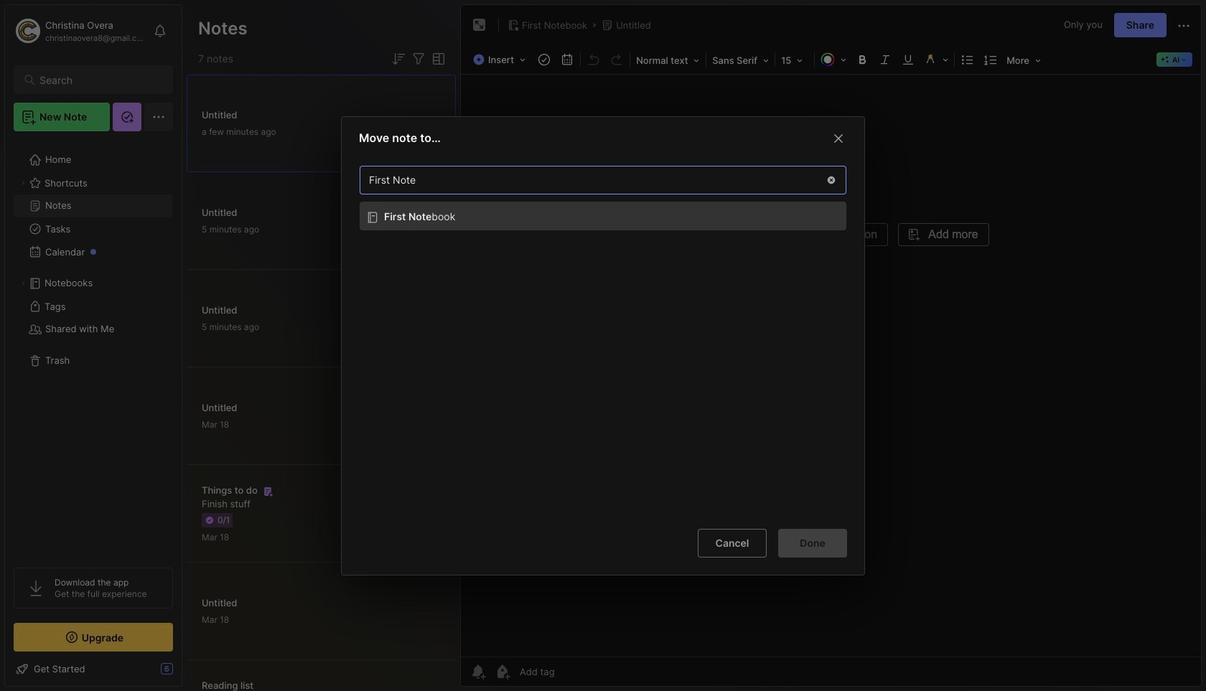 Task type: locate. For each thing, give the bounding box(es) containing it.
add a reminder image
[[470, 663, 487, 681]]

cell
[[360, 201, 847, 230]]

numbered list image
[[981, 50, 1001, 70]]

row inside find a location field
[[353, 201, 847, 230]]

highlight image
[[920, 50, 953, 70]]

underline image
[[898, 50, 918, 70]]

None search field
[[39, 71, 160, 88]]

note window element
[[460, 4, 1202, 687]]

row
[[353, 201, 847, 230]]

tree
[[5, 140, 182, 555]]

tree inside main element
[[5, 140, 182, 555]]

more image
[[1002, 50, 1045, 69]]

expand notebooks image
[[19, 279, 27, 288]]

font family image
[[708, 50, 773, 69]]

Search text field
[[39, 73, 160, 87]]

calendar event image
[[557, 50, 577, 70]]



Task type: describe. For each thing, give the bounding box(es) containing it.
task image
[[534, 50, 554, 70]]

Note Editor text field
[[461, 74, 1201, 657]]

expand note image
[[471, 17, 488, 34]]

none search field inside main element
[[39, 71, 160, 88]]

bulleted list image
[[958, 50, 978, 70]]

add tag image
[[494, 663, 511, 681]]

bold image
[[852, 50, 872, 70]]

insert image
[[470, 50, 533, 69]]

heading level image
[[632, 50, 704, 69]]

close image
[[830, 129, 847, 147]]

italic image
[[875, 50, 895, 70]]

main element
[[0, 0, 187, 691]]

Find a location field
[[353, 158, 854, 517]]

cell inside find a location field
[[360, 201, 847, 230]]

Find a location… text field
[[360, 168, 817, 191]]

font color image
[[816, 50, 851, 70]]

font size image
[[777, 50, 813, 69]]



Task type: vqa. For each thing, say whether or not it's contained in the screenshot.
notes in the BUTTON
no



